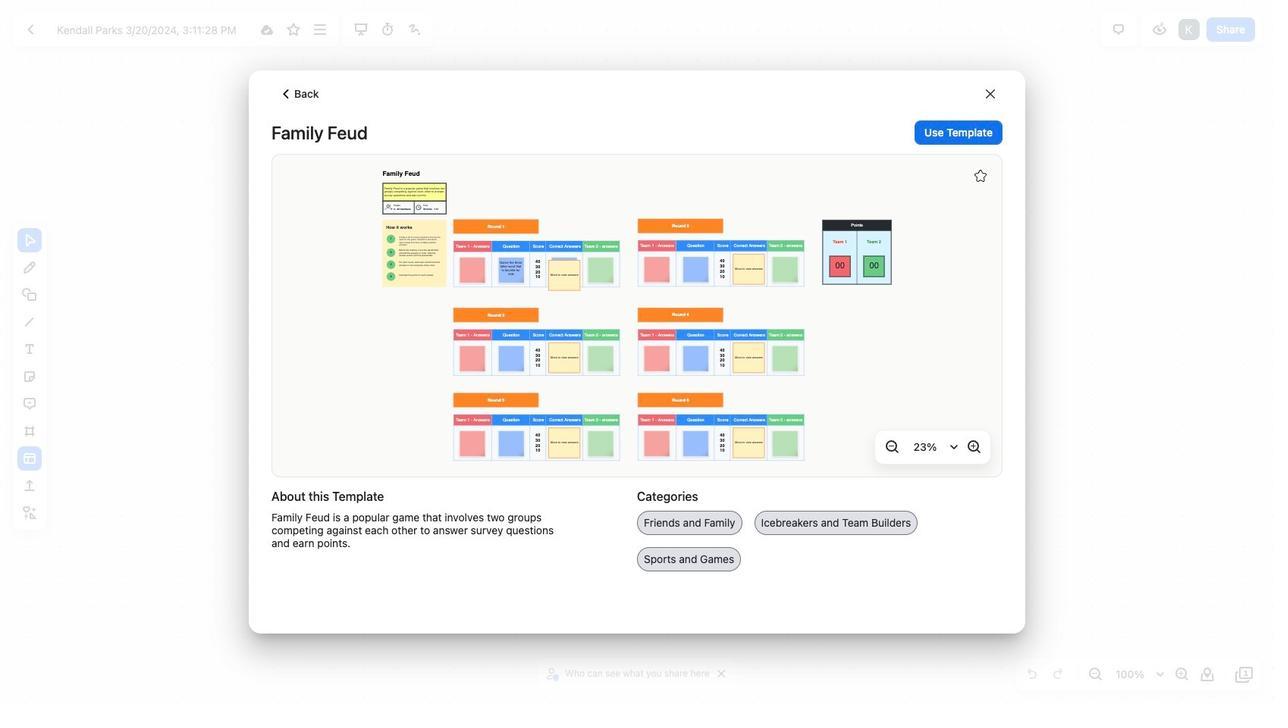 Task type: locate. For each thing, give the bounding box(es) containing it.
1 vertical spatial zoom out image
[[1086, 666, 1105, 684]]

close image
[[986, 89, 995, 99], [718, 671, 726, 678]]

presentation image
[[352, 20, 370, 39]]

1 vertical spatial close image
[[718, 671, 726, 678]]

zoom in image
[[1173, 666, 1191, 684]]

1 horizontal spatial close image
[[986, 89, 995, 99]]

list item
[[1178, 17, 1202, 42]]

0 horizontal spatial zoom out image
[[883, 439, 901, 457]]

zoom out image
[[883, 439, 901, 457], [1086, 666, 1105, 684]]

1 horizontal spatial zoom out image
[[1086, 666, 1105, 684]]

more options image
[[311, 20, 329, 39]]

0 vertical spatial zoom out image
[[883, 439, 901, 457]]

list
[[1178, 17, 1202, 42]]

0 vertical spatial close image
[[986, 89, 995, 99]]

0 horizontal spatial close image
[[718, 671, 726, 678]]

star this whiteboard image
[[285, 20, 303, 39]]



Task type: describe. For each thing, give the bounding box(es) containing it.
comment panel image
[[1110, 20, 1128, 39]]

star this whiteboard image
[[975, 170, 987, 182]]

pages image
[[1236, 666, 1254, 684]]

laser image
[[406, 20, 424, 39]]

dashboard image
[[22, 20, 40, 39]]

timer image
[[379, 20, 397, 39]]

Document name text field
[[46, 17, 252, 42]]

zoom in image
[[965, 439, 983, 457]]

back button image
[[281, 89, 291, 99]]



Task type: vqa. For each thing, say whether or not it's contained in the screenshot.
the Comment Panel icon
yes



